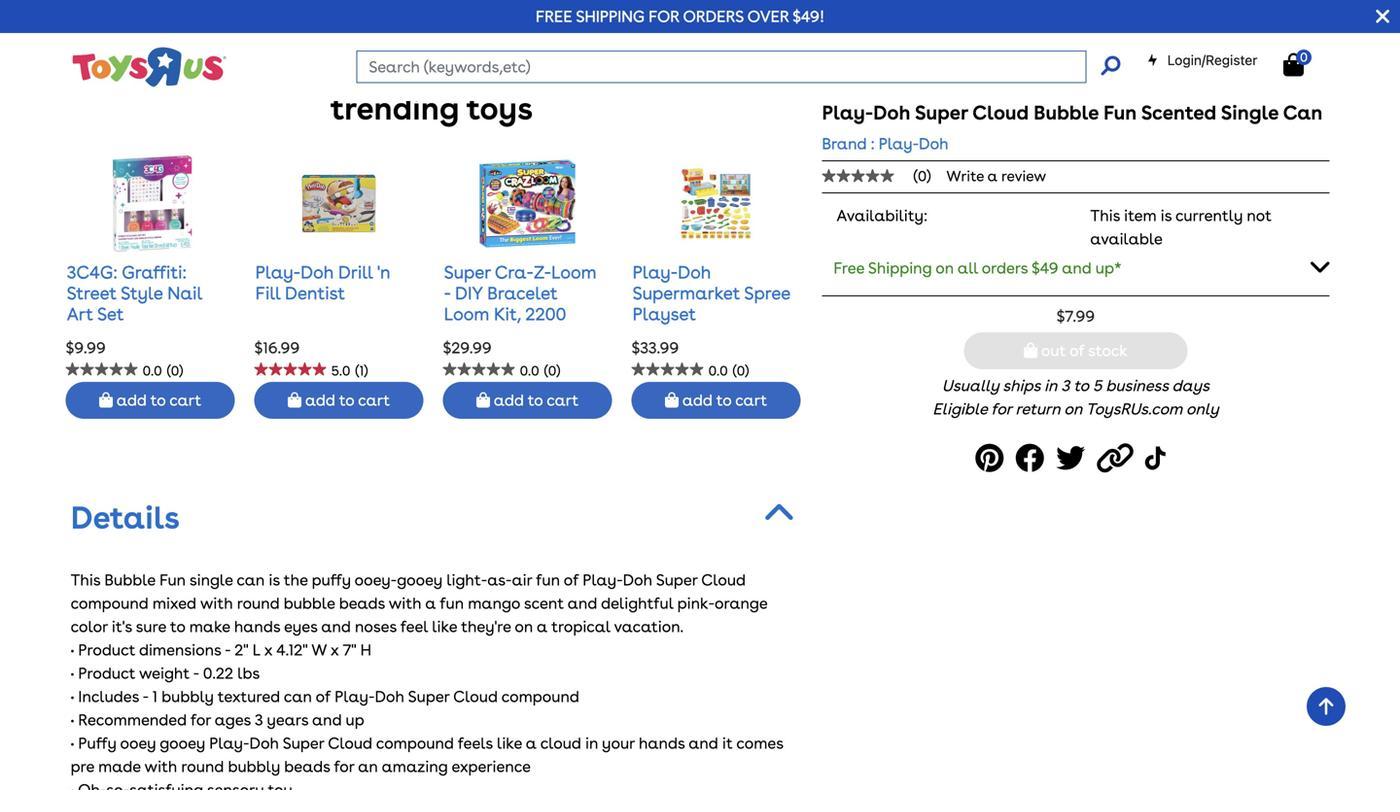 Task type: locate. For each thing, give the bounding box(es) containing it.
cloud up "feels"
[[453, 687, 498, 706]]

on right return
[[1064, 400, 1083, 419]]

add to cart button
[[66, 382, 235, 419], [254, 382, 424, 419], [443, 382, 612, 419], [632, 382, 801, 419]]

this
[[1091, 206, 1120, 225], [71, 571, 100, 590]]

2 x from the left
[[331, 641, 339, 660]]

2 horizontal spatial 0.0 (0)
[[709, 363, 749, 379]]

compound up the amazing on the bottom left of the page
[[376, 734, 454, 753]]

1 horizontal spatial free
[[834, 259, 865, 278]]

0 horizontal spatial hands
[[234, 617, 280, 636]]

doh up dentist
[[301, 262, 334, 283]]

1 horizontal spatial 0.0
[[520, 363, 539, 379]]

compound up it's
[[71, 594, 149, 613]]

super inside "play-doh super cloud bubble fun scented single can brand : play-doh"
[[915, 101, 968, 124]]

of down w
[[316, 687, 331, 706]]

on left all
[[936, 259, 954, 278]]

doh up write
[[919, 134, 949, 153]]

to inside usually ships in 3 to 5 business days eligible for return on toysrus.com only
[[1074, 377, 1089, 395]]

is inside this bubble fun single can is the puffy ooey-gooey light-as-air fun of play-doh super cloud compound mixed with round bubble beads with a fun mango scent and delightful pink-orange color it's sure to make hands eyes and noses feel like they're on a tropical vacation. • product dimensions - 2" l x 4.12" w x 7" h • product weight - 0.22 lbs • includes - 1 bubbly textured can of play-doh super cloud compound • recommended for ages 3 years and up • puffy ooey gooey play-doh super cloud compound feels like a cloud in your hands and it comes pre made with round bubbly beads for an amazing experience • oh-so-satisfying se
[[269, 571, 280, 590]]

like up experience
[[497, 734, 522, 753]]

4 add to cart from the left
[[679, 391, 767, 410]]

product down it's
[[78, 641, 135, 660]]

is
[[1161, 206, 1172, 225], [269, 571, 280, 590]]

add to cart button down the 5.0
[[254, 382, 424, 419]]

z- up the bracelet
[[534, 262, 551, 283]]

shopping bag image for play-doh supermarket spree playset
[[665, 392, 679, 408]]

with up satisfying
[[144, 757, 177, 776]]

1 horizontal spatial x
[[331, 641, 339, 660]]

this for this item is currently not available
[[1091, 206, 1120, 225]]

(0) down nail
[[167, 363, 183, 379]]

cart for 3c4g: graffiti: street style nail art set
[[169, 391, 201, 410]]

bubble
[[1034, 101, 1099, 124], [104, 571, 155, 590]]

pre
[[71, 757, 94, 776]]

0 horizontal spatial free
[[495, 325, 530, 346]]

(0) left write
[[914, 167, 931, 185]]

1 add to cart button from the left
[[66, 382, 235, 419]]

in left the your
[[585, 734, 598, 753]]

they're
[[461, 617, 511, 636]]

0 vertical spatial hands
[[234, 617, 280, 636]]

add to cart button for dentist
[[254, 382, 424, 419]]

&
[[558, 367, 570, 388]]

to for play-doh drill 'n fill dentist
[[339, 391, 354, 410]]

1 add from the left
[[117, 391, 147, 410]]

7"
[[343, 641, 356, 660]]

1 vertical spatial beads
[[284, 757, 330, 776]]

1 horizontal spatial bubbly
[[228, 757, 280, 776]]

free shipping on all orders $49 and up*
[[834, 259, 1122, 278]]

1 vertical spatial hands
[[639, 734, 685, 753]]

set
[[97, 304, 124, 325]]

orange
[[715, 594, 768, 613]]

1 vertical spatial product
[[78, 664, 135, 683]]

loom
[[551, 262, 597, 283], [444, 304, 489, 325]]

add to cart button down the row
[[443, 382, 612, 419]]

out
[[1041, 342, 1066, 360]]

2 0.0 (0) from the left
[[520, 363, 561, 379]]

add for dentist
[[305, 391, 335, 410]]

doh up delightful
[[623, 571, 653, 590]]

0.0 (0)
[[143, 363, 183, 379], [520, 363, 561, 379], [709, 363, 749, 379]]

this bubble fun single can is the puffy ooey-gooey light-as-air fun of play-doh super cloud compound mixed with round bubble beads with a fun mango scent and delightful pink-orange color it's sure to make hands eyes and noses feel like they're on a tropical vacation. • product dimensions - 2" l x 4.12" w x 7" h • product weight - 0.22 lbs • includes - 1 bubbly textured can of play-doh super cloud compound • recommended for ages 3 years and up • puffy ooey gooey play-doh super cloud compound feels like a cloud in your hands and it comes pre made with round bubbly beads for an amazing experience • oh-so-satisfying se
[[71, 571, 790, 791]]

satisfying
[[129, 781, 203, 791]]

•
[[71, 641, 74, 660], [71, 664, 74, 683], [71, 687, 74, 706], [71, 711, 74, 730], [71, 734, 74, 753], [71, 781, 74, 791]]

1 0.0 from the left
[[143, 363, 162, 379]]

bubbly
[[162, 687, 214, 706], [228, 757, 280, 776]]

2 horizontal spatial on
[[1064, 400, 1083, 419]]

0 vertical spatial on
[[936, 259, 954, 278]]

1 vertical spatial free
[[495, 325, 530, 346]]

free left shipping
[[834, 259, 865, 278]]

only
[[1186, 400, 1219, 419]]

3 • from the top
[[71, 687, 74, 706]]

1 vertical spatial on
[[1064, 400, 1083, 419]]

a
[[988, 167, 998, 185], [425, 594, 436, 613], [537, 617, 548, 636], [526, 734, 537, 753]]

color
[[534, 325, 580, 346]]

3 inside this bubble fun single can is the puffy ooey-gooey light-as-air fun of play-doh super cloud compound mixed with round bubble beads with a fun mango scent and delightful pink-orange color it's sure to make hands eyes and noses feel like they're on a tropical vacation. • product dimensions - 2" l x 4.12" w x 7" h • product weight - 0.22 lbs • includes - 1 bubbly textured can of play-doh super cloud compound • recommended for ages 3 years and up • puffy ooey gooey play-doh super cloud compound feels like a cloud in your hands and it comes pre made with round bubbly beads for an amazing experience • oh-so-satisfying se
[[255, 711, 263, 730]]

0 horizontal spatial art
[[67, 304, 93, 325]]

can
[[237, 571, 265, 590], [284, 687, 312, 706]]

1 add to cart from the left
[[113, 391, 201, 410]]

on
[[936, 259, 954, 278], [1064, 400, 1083, 419], [515, 617, 533, 636]]

4.12"
[[276, 641, 308, 660]]

1 vertical spatial z-
[[549, 388, 566, 409]]

None search field
[[356, 51, 1121, 83]]

ages
[[444, 409, 484, 430]]

0 horizontal spatial of
[[316, 687, 331, 706]]

hands up l
[[234, 617, 280, 636]]

0 vertical spatial free
[[834, 259, 865, 278]]

0.0 right 6
[[520, 363, 539, 379]]

1 horizontal spatial art
[[566, 388, 592, 409]]

art down &
[[566, 388, 592, 409]]

0 vertical spatial bubbly
[[162, 687, 214, 706]]

1 horizontal spatial can
[[284, 687, 312, 706]]

shopping bag image up 8+
[[477, 392, 490, 408]]

1 vertical spatial loom
[[444, 304, 489, 325]]

3 cart from the left
[[547, 391, 579, 410]]

on inside dropdown button
[[936, 259, 954, 278]]

0 vertical spatial beads
[[339, 594, 385, 613]]

the
[[284, 571, 308, 590]]

and left up
[[312, 711, 342, 730]]

1 vertical spatial this
[[71, 571, 100, 590]]

and left it
[[689, 734, 718, 753]]

0 horizontal spatial for
[[191, 711, 211, 730]]

1 vertical spatial compound
[[502, 687, 579, 706]]

this up available
[[1091, 206, 1120, 225]]

2 product from the top
[[78, 664, 135, 683]]

for left ages
[[191, 711, 211, 730]]

shopping bag image up the can on the right top of page
[[1284, 53, 1304, 76]]

it's
[[112, 617, 132, 636]]

fun left scented
[[1104, 101, 1137, 124]]

add down design
[[494, 391, 524, 410]]

0 vertical spatial product
[[78, 641, 135, 660]]

to for play-doh supermarket spree playset
[[716, 391, 732, 410]]

0 horizontal spatial 0.0
[[143, 363, 162, 379]]

0 vertical spatial is
[[1161, 206, 1172, 225]]

this inside this item is currently not available
[[1091, 206, 1120, 225]]

add down the 5.0
[[305, 391, 335, 410]]

free
[[834, 259, 865, 278], [495, 325, 530, 346]]

0 vertical spatial in
[[1044, 377, 1057, 395]]

round up l
[[237, 594, 280, 613]]

2 vertical spatial for
[[334, 757, 354, 776]]

3 add to cart button from the left
[[443, 382, 612, 419]]

login/register
[[1168, 52, 1258, 68]]

1 vertical spatial gooey
[[160, 734, 205, 753]]

0.0 for set
[[143, 363, 162, 379]]

free shipping on all orders $49 and up* button
[[822, 247, 1330, 288]]

4 • from the top
[[71, 711, 74, 730]]

x right l
[[264, 641, 273, 660]]

0 horizontal spatial 3
[[255, 711, 263, 730]]

0 horizontal spatial fun
[[159, 571, 186, 590]]

0 horizontal spatial is
[[269, 571, 280, 590]]

cra- up the bracelet
[[495, 262, 534, 283]]

0 vertical spatial for
[[991, 400, 1012, 419]]

0 horizontal spatial bubbly
[[162, 687, 214, 706]]

to
[[1074, 377, 1089, 395], [150, 391, 166, 410], [339, 391, 354, 410], [528, 391, 543, 410], [716, 391, 732, 410], [170, 617, 185, 636]]

0 link
[[1284, 49, 1324, 77]]

1 horizontal spatial on
[[936, 259, 954, 278]]

can
[[1283, 101, 1323, 124]]

1 horizontal spatial fun
[[1104, 101, 1137, 124]]

graffiti:
[[122, 262, 187, 283]]

add to cart button for diy
[[443, 382, 612, 419]]

0 vertical spatial round
[[237, 594, 280, 613]]

play- up supermarket
[[633, 262, 678, 283]]

1 horizontal spatial hands
[[639, 734, 685, 753]]

1 vertical spatial shopping bag image
[[477, 392, 490, 408]]

doh up supermarket
[[678, 262, 711, 283]]

of right out
[[1070, 342, 1085, 360]]

stock
[[1088, 342, 1128, 360]]

feels
[[458, 734, 493, 753]]

hands right the your
[[639, 734, 685, 753]]

gooey right 'ooey'
[[160, 734, 205, 753]]

cra-
[[495, 262, 534, 283], [510, 388, 549, 409]]

2 horizontal spatial of
[[1070, 342, 1085, 360]]

0 vertical spatial can
[[237, 571, 265, 590]]

1 horizontal spatial 0.0 (0)
[[520, 363, 561, 379]]

for
[[649, 7, 679, 26]]

mango
[[468, 594, 520, 613]]

for down 'ships'
[[991, 400, 1012, 419]]

6 • from the top
[[71, 781, 74, 791]]

dentist
[[285, 283, 345, 304]]

art down street
[[67, 304, 93, 325]]

z- down &
[[549, 388, 566, 409]]

1 vertical spatial bubbly
[[228, 757, 280, 776]]

noses
[[355, 617, 397, 636]]

2 0.0 from the left
[[520, 363, 539, 379]]

2 horizontal spatial 0.0
[[709, 363, 728, 379]]

super up brand : play-doh link at the top of the page
[[915, 101, 968, 124]]

0 horizontal spatial shopping bag image
[[477, 392, 490, 408]]

cloud up orange
[[701, 571, 746, 590]]

add to cart button down the $9.99
[[66, 382, 235, 419]]

add down set
[[117, 391, 147, 410]]

to for super cra-z-loom - diy bracelet loom kit, 2200 latex free color bands, 6 row loom, design & create, cra-z-art ages 8+
[[528, 391, 543, 410]]

for left an
[[334, 757, 354, 776]]

cra- down design
[[510, 388, 549, 409]]

2 add to cart button from the left
[[254, 382, 424, 419]]

cloud up write a review
[[973, 101, 1029, 124]]

$33.99
[[632, 339, 679, 358]]

0 vertical spatial fun
[[1104, 101, 1137, 124]]

0 vertical spatial cra-
[[495, 262, 534, 283]]

shopping bag image left out
[[1024, 343, 1038, 359]]

scent
[[524, 594, 564, 613]]

(0) down color
[[544, 363, 561, 379]]

like
[[432, 617, 457, 636], [497, 734, 522, 753]]

cart
[[169, 391, 201, 410], [358, 391, 390, 410], [547, 391, 579, 410], [735, 391, 767, 410]]

0 horizontal spatial round
[[181, 757, 224, 776]]

1 cart from the left
[[169, 391, 201, 410]]

is right the 'item'
[[1161, 206, 1172, 225]]

3 add from the left
[[494, 391, 524, 410]]

0 horizontal spatial in
[[585, 734, 598, 753]]

0 horizontal spatial can
[[237, 571, 265, 590]]

1 x from the left
[[264, 641, 273, 660]]

bubble up review
[[1034, 101, 1099, 124]]

is left the
[[269, 571, 280, 590]]

shopping bag image
[[1284, 53, 1304, 76], [477, 392, 490, 408]]

with down single
[[200, 594, 233, 613]]

1 vertical spatial is
[[269, 571, 280, 590]]

in inside this bubble fun single can is the puffy ooey-gooey light-as-air fun of play-doh super cloud compound mixed with round bubble beads with a fun mango scent and delightful pink-orange color it's sure to make hands eyes and noses feel like they're on a tropical vacation. • product dimensions - 2" l x 4.12" w x 7" h • product weight - 0.22 lbs • includes - 1 bubbly textured can of play-doh super cloud compound • recommended for ages 3 years and up • puffy ooey gooey play-doh super cloud compound feels like a cloud in your hands and it comes pre made with round bubbly beads for an amazing experience • oh-so-satisfying se
[[585, 734, 598, 753]]

1 vertical spatial fun
[[159, 571, 186, 590]]

2 cart from the left
[[358, 391, 390, 410]]

2 vertical spatial compound
[[376, 734, 454, 753]]

eligible
[[933, 400, 988, 419]]

play-doh supermarket spree playset image
[[676, 155, 756, 252]]

0 horizontal spatial x
[[264, 641, 273, 660]]

2 • from the top
[[71, 664, 74, 683]]

0 vertical spatial this
[[1091, 206, 1120, 225]]

0 horizontal spatial bubble
[[104, 571, 155, 590]]

0 vertical spatial art
[[67, 304, 93, 325]]

1 vertical spatial bubble
[[104, 571, 155, 590]]

5
[[1093, 377, 1102, 395]]

play- up fill
[[255, 262, 301, 283]]

0 horizontal spatial 0.0 (0)
[[143, 363, 183, 379]]

bubble up it's
[[104, 571, 155, 590]]

ooey
[[120, 734, 156, 753]]

3c4g:
[[67, 262, 118, 283]]

mixed
[[153, 594, 196, 613]]

(0) down spree
[[733, 363, 749, 379]]

(1)
[[355, 363, 368, 379]]

puffy
[[78, 734, 116, 753]]

this up color
[[71, 571, 100, 590]]

round up satisfying
[[181, 757, 224, 776]]

art inside the super cra-z-loom - diy bracelet loom kit, 2200 latex free color bands, 6 row loom, design & create, cra-z-art ages 8+
[[566, 388, 592, 409]]

2 vertical spatial on
[[515, 617, 533, 636]]

0 vertical spatial bubble
[[1034, 101, 1099, 124]]

create a pinterest pin for play-doh super cloud bubble fun scented single can image
[[976, 437, 1010, 481]]

shopping bag image down the $9.99
[[99, 392, 113, 408]]

with
[[200, 594, 233, 613], [389, 594, 422, 613], [144, 757, 177, 776]]

a down scent
[[537, 617, 548, 636]]

loom up 2200
[[551, 262, 597, 283]]

0 vertical spatial shopping bag image
[[1284, 53, 1304, 76]]

can up years
[[284, 687, 312, 706]]

1 vertical spatial art
[[566, 388, 592, 409]]

add to cart for dentist
[[302, 391, 390, 410]]

this inside this bubble fun single can is the puffy ooey-gooey light-as-air fun of play-doh super cloud compound mixed with round bubble beads with a fun mango scent and delightful pink-orange color it's sure to make hands eyes and noses feel like they're on a tropical vacation. • product dimensions - 2" l x 4.12" w x 7" h • product weight - 0.22 lbs • includes - 1 bubbly textured can of play-doh super cloud compound • recommended for ages 3 years and up • puffy ooey gooey play-doh super cloud compound feels like a cloud in your hands and it comes pre made with round bubbly beads for an amazing experience • oh-so-satisfying se
[[71, 571, 100, 590]]

brand : play-doh link
[[822, 132, 949, 156]]

2 add from the left
[[305, 391, 335, 410]]

add down playset
[[682, 391, 713, 410]]

fun up mixed
[[159, 571, 186, 590]]

1 horizontal spatial bubble
[[1034, 101, 1099, 124]]

of up scent
[[564, 571, 579, 590]]

2 horizontal spatial compound
[[502, 687, 579, 706]]

0 horizontal spatial beads
[[284, 757, 330, 776]]

3 add to cart from the left
[[490, 391, 579, 410]]

cloud down up
[[328, 734, 372, 753]]

add to cart button for art
[[66, 382, 235, 419]]

:
[[871, 134, 875, 153]]

fun down the "light-"
[[440, 594, 464, 613]]

login/register button
[[1147, 51, 1258, 70]]

fun up scent
[[536, 571, 560, 590]]

fun inside this bubble fun single can is the puffy ooey-gooey light-as-air fun of play-doh super cloud compound mixed with round bubble beads with a fun mango scent and delightful pink-orange color it's sure to make hands eyes and noses feel like they're on a tropical vacation. • product dimensions - 2" l x 4.12" w x 7" h • product weight - 0.22 lbs • includes - 1 bubbly textured can of play-doh super cloud compound • recommended for ages 3 years and up • puffy ooey gooey play-doh super cloud compound feels like a cloud in your hands and it comes pre made with round bubbly beads for an amazing experience • oh-so-satisfying se
[[159, 571, 186, 590]]

with up "feel" on the left bottom of page
[[389, 594, 422, 613]]

loom up the latex
[[444, 304, 489, 325]]

2 horizontal spatial for
[[991, 400, 1012, 419]]

x left 7"
[[331, 641, 339, 660]]

1 horizontal spatial gooey
[[397, 571, 443, 590]]

1 vertical spatial fun
[[440, 594, 464, 613]]

1 vertical spatial round
[[181, 757, 224, 776]]

fun
[[1104, 101, 1137, 124], [159, 571, 186, 590]]

4 cart from the left
[[735, 391, 767, 410]]

add to cart for art
[[113, 391, 201, 410]]

and left up*
[[1062, 259, 1092, 278]]

6
[[505, 346, 515, 367]]

business
[[1106, 377, 1169, 395]]

(0) for super cra-z-loom - diy bracelet loom kit, 2200 latex free color bands, 6 row loom, design & create, cra-z-art ages 8+
[[544, 363, 561, 379]]

comes
[[736, 734, 784, 753]]

1 vertical spatial in
[[585, 734, 598, 753]]

availability:
[[837, 206, 928, 225]]

can right single
[[237, 571, 265, 590]]

1 horizontal spatial is
[[1161, 206, 1172, 225]]

trending toys
[[331, 90, 533, 127]]

of
[[1070, 342, 1085, 360], [564, 571, 579, 590], [316, 687, 331, 706]]

to inside this bubble fun single can is the puffy ooey-gooey light-as-air fun of play-doh super cloud compound mixed with round bubble beads with a fun mango scent and delightful pink-orange color it's sure to make hands eyes and noses feel like they're on a tropical vacation. • product dimensions - 2" l x 4.12" w x 7" h • product weight - 0.22 lbs • includes - 1 bubbly textured can of play-doh super cloud compound • recommended for ages 3 years and up • puffy ooey gooey play-doh super cloud compound feels like a cloud in your hands and it comes pre made with round bubbly beads for an amazing experience • oh-so-satisfying se
[[170, 617, 185, 636]]

1 vertical spatial of
[[564, 571, 579, 590]]

add for diy
[[494, 391, 524, 410]]

Enter Keyword or Item No. search field
[[356, 51, 1087, 83]]

cart for super cra-z-loom - diy bracelet loom kit, 2200 latex free color bands, 6 row loom, design & create, cra-z-art ages 8+
[[547, 391, 579, 410]]

0.0 down play-doh supermarket spree playset link
[[709, 363, 728, 379]]

art inside 3c4g: graffiti: street style nail art set
[[67, 304, 93, 325]]

loom,
[[444, 367, 493, 388]]

0.0 down style
[[143, 363, 162, 379]]

play-
[[822, 101, 873, 124], [879, 134, 919, 153], [255, 262, 301, 283], [633, 262, 678, 283], [583, 571, 623, 590], [335, 687, 375, 706], [209, 734, 249, 753]]

cart for play-doh supermarket spree playset
[[735, 391, 767, 410]]

free shipping for orders over $49!
[[536, 7, 825, 26]]

shopping bag image down "$33.99"
[[665, 392, 679, 408]]

gooey up "feel" on the left bottom of page
[[397, 571, 443, 590]]

shopping bag image down $16.99
[[288, 392, 302, 408]]

1 • from the top
[[71, 641, 74, 660]]

2"
[[235, 641, 249, 660]]

1 0.0 (0) from the left
[[143, 363, 183, 379]]

1 horizontal spatial 3
[[1061, 377, 1070, 395]]

super down years
[[283, 734, 324, 753]]

- left diy
[[444, 283, 451, 304]]

play- inside play-doh drill 'n fill dentist
[[255, 262, 301, 283]]

beads
[[339, 594, 385, 613], [284, 757, 330, 776]]

1 horizontal spatial of
[[564, 571, 579, 590]]

free inside the super cra-z-loom - diy bracelet loom kit, 2200 latex free color bands, 6 row loom, design & create, cra-z-art ages 8+
[[495, 325, 530, 346]]

compound up cloud
[[502, 687, 579, 706]]

shopping bag image
[[1024, 343, 1038, 359], [99, 392, 113, 408], [288, 392, 302, 408], [665, 392, 679, 408]]

0.0
[[143, 363, 162, 379], [520, 363, 539, 379], [709, 363, 728, 379]]

0 horizontal spatial gooey
[[160, 734, 205, 753]]

1 horizontal spatial beads
[[339, 594, 385, 613]]

up
[[346, 711, 364, 730]]

1 horizontal spatial this
[[1091, 206, 1120, 225]]

close button image
[[1376, 6, 1390, 27]]

0 horizontal spatial like
[[432, 617, 457, 636]]

tiktok image
[[1145, 437, 1170, 481]]

write a review
[[947, 167, 1046, 185]]

tropical
[[552, 617, 610, 636]]

play- right :
[[879, 134, 919, 153]]

play-doh super cloud bubble fun scented single can brand : play-doh
[[822, 101, 1323, 153]]

0 horizontal spatial compound
[[71, 594, 149, 613]]

0 vertical spatial 3
[[1061, 377, 1070, 395]]

2 add to cart from the left
[[302, 391, 390, 410]]

4 add from the left
[[682, 391, 713, 410]]

0 vertical spatial like
[[432, 617, 457, 636]]

in up return
[[1044, 377, 1057, 395]]

3c4g: graffiti: street style nail art set image
[[102, 155, 199, 252]]

in
[[1044, 377, 1057, 395], [585, 734, 598, 753]]

0 vertical spatial fun
[[536, 571, 560, 590]]

eyes
[[284, 617, 318, 636]]

light-
[[447, 571, 487, 590]]

1 horizontal spatial loom
[[551, 262, 597, 283]]

beads down years
[[284, 757, 330, 776]]



Task type: vqa. For each thing, say whether or not it's contained in the screenshot.
the top Loom
yes



Task type: describe. For each thing, give the bounding box(es) containing it.
5 • from the top
[[71, 734, 74, 753]]

out of stock
[[1038, 342, 1128, 360]]

pink-
[[677, 594, 715, 613]]

0 vertical spatial compound
[[71, 594, 149, 613]]

supermarket
[[633, 283, 740, 304]]

is inside this item is currently not available
[[1161, 206, 1172, 225]]

1 vertical spatial like
[[497, 734, 522, 753]]

share play-doh super cloud bubble fun scented single can on facebook image
[[1016, 437, 1051, 481]]

shopping bag image inside out of stock button
[[1024, 343, 1038, 359]]

play- up delightful
[[583, 571, 623, 590]]

latex
[[444, 325, 491, 346]]

toys r us image
[[71, 45, 226, 89]]

1 horizontal spatial for
[[334, 757, 354, 776]]

free inside dropdown button
[[834, 259, 865, 278]]

super up the amazing on the bottom left of the page
[[408, 687, 450, 706]]

4 add to cart button from the left
[[632, 382, 801, 419]]

spree
[[744, 283, 790, 304]]

1 product from the top
[[78, 641, 135, 660]]

shipping
[[576, 7, 645, 26]]

up*
[[1096, 259, 1122, 278]]

weight
[[139, 664, 190, 683]]

- inside the super cra-z-loom - diy bracelet loom kit, 2200 latex free color bands, 6 row loom, design & create, cra-z-art ages 8+
[[444, 283, 451, 304]]

this item is currently not available
[[1091, 206, 1272, 248]]

write
[[947, 167, 984, 185]]

air
[[512, 571, 532, 590]]

1 vertical spatial for
[[191, 711, 211, 730]]

2 horizontal spatial with
[[389, 594, 422, 613]]

8+
[[489, 409, 510, 430]]

design
[[498, 367, 554, 388]]

0 vertical spatial gooey
[[397, 571, 443, 590]]

3 inside usually ships in 3 to 5 business days eligible for return on toysrus.com only
[[1061, 377, 1070, 395]]

a left cloud
[[526, 734, 537, 753]]

currently
[[1176, 206, 1243, 225]]

2200
[[525, 304, 566, 325]]

shopping bag image inside the 0 link
[[1284, 53, 1304, 76]]

super up the pink-
[[656, 571, 698, 590]]

play-doh drill 'n fill dentist link
[[255, 262, 391, 304]]

play- down ages
[[209, 734, 249, 753]]

kit,
[[494, 304, 521, 325]]

create,
[[444, 388, 506, 409]]

bubble inside this bubble fun single can is the puffy ooey-gooey light-as-air fun of play-doh super cloud compound mixed with round bubble beads with a fun mango scent and delightful pink-orange color it's sure to make hands eyes and noses feel like they're on a tropical vacation. • product dimensions - 2" l x 4.12" w x 7" h • product weight - 0.22 lbs • includes - 1 bubbly textured can of play-doh super cloud compound • recommended for ages 3 years and up • puffy ooey gooey play-doh super cloud compound feels like a cloud in your hands and it comes pre made with round bubbly beads for an amazing experience • oh-so-satisfying se
[[104, 571, 155, 590]]

super cra-z-loom - diy bracelet loom kit, 2200 latex free color bands, 6 row loom, design & create, cra-z-art ages 8+ link
[[444, 262, 597, 430]]

0.22
[[203, 664, 233, 683]]

in inside usually ships in 3 to 5 business days eligible for return on toysrus.com only
[[1044, 377, 1057, 395]]

h
[[360, 641, 372, 660]]

share a link to play-doh super cloud bubble fun scented single can on twitter image
[[1056, 437, 1091, 481]]

to for 3c4g: graffiti: street style nail art set
[[150, 391, 166, 410]]

$49!
[[793, 7, 825, 26]]

ships
[[1003, 377, 1040, 395]]

- left 2"
[[225, 641, 231, 660]]

not
[[1247, 206, 1272, 225]]

on inside usually ships in 3 to 5 business days eligible for return on toysrus.com only
[[1064, 400, 1083, 419]]

0 vertical spatial z-
[[534, 262, 551, 283]]

$16.99
[[254, 339, 300, 358]]

0 horizontal spatial loom
[[444, 304, 489, 325]]

all
[[958, 259, 978, 278]]

doh down noses
[[375, 687, 404, 706]]

oh-
[[78, 781, 106, 791]]

bands,
[[444, 346, 500, 367]]

ages
[[215, 711, 251, 730]]

row
[[520, 346, 555, 367]]

free
[[536, 7, 572, 26]]

play-doh supermarket spree playset link
[[633, 262, 790, 325]]

w
[[312, 641, 327, 660]]

single
[[1221, 101, 1279, 124]]

for inside usually ships in 3 to 5 business days eligible for return on toysrus.com only
[[991, 400, 1012, 419]]

cloud inside "play-doh super cloud bubble fun scented single can brand : play-doh"
[[973, 101, 1029, 124]]

add for art
[[117, 391, 147, 410]]

lbs
[[237, 664, 260, 683]]

- left "1"
[[143, 687, 148, 706]]

0 horizontal spatial with
[[144, 757, 177, 776]]

(0) for play-doh supermarket spree playset
[[733, 363, 749, 379]]

1 horizontal spatial with
[[200, 594, 233, 613]]

available
[[1091, 230, 1163, 248]]

3c4g: graffiti: street style nail art set link
[[67, 262, 202, 325]]

bubble
[[284, 594, 335, 613]]

0 vertical spatial loom
[[551, 262, 597, 283]]

super cra-z-loom - diy bracelet loom kit, 2200 latex free color bands, 6 row loom, design & create, cra-z-art ages 8+ image
[[479, 155, 576, 252]]

play-doh super cloud bubble fun scented single can image number null image
[[272, 0, 591, 58]]

shopping bag image for 3c4g: graffiti: street style nail art set
[[99, 392, 113, 408]]

as-
[[487, 571, 512, 590]]

years
[[267, 711, 309, 730]]

bubble inside "play-doh super cloud bubble fun scented single can brand : play-doh"
[[1034, 101, 1099, 124]]

(0) for 3c4g: graffiti: street style nail art set
[[167, 363, 183, 379]]

brand
[[822, 134, 867, 153]]

this for this bubble fun single can is the puffy ooey-gooey light-as-air fun of play-doh super cloud compound mixed with round bubble beads with a fun mango scent and delightful pink-orange color it's sure to make hands eyes and noses feel like they're on a tropical vacation. • product dimensions - 2" l x 4.12" w x 7" h • product weight - 0.22 lbs • includes - 1 bubbly textured can of play-doh super cloud compound • recommended for ages 3 years and up • puffy ooey gooey play-doh super cloud compound feels like a cloud in your hands and it comes pre made with round bubbly beads for an amazing experience • oh-so-satisfying se
[[71, 571, 100, 590]]

a right write
[[988, 167, 998, 185]]

make
[[189, 617, 230, 636]]

shopping bag image for play-doh drill 'n fill dentist
[[288, 392, 302, 408]]

(0) button
[[822, 167, 947, 185]]

1 horizontal spatial compound
[[376, 734, 454, 753]]

add to cart for diy
[[490, 391, 579, 410]]

play-doh drill 'n fill dentist image
[[299, 155, 379, 252]]

usually ships in 3 to 5 business days eligible for return on toysrus.com only
[[933, 377, 1219, 419]]

trending
[[331, 90, 459, 127]]

of inside out of stock button
[[1070, 342, 1085, 360]]

review
[[1002, 167, 1046, 185]]

nail
[[167, 283, 202, 304]]

and up 7"
[[321, 617, 351, 636]]

color
[[71, 617, 108, 636]]

doh inside "play-doh supermarket spree playset"
[[678, 262, 711, 283]]

sure
[[136, 617, 166, 636]]

dimensions
[[139, 641, 221, 660]]

'n
[[377, 262, 391, 283]]

- left 0.22
[[193, 664, 199, 683]]

$7.99
[[1057, 307, 1095, 326]]

orders
[[683, 7, 744, 26]]

doh inside play-doh drill 'n fill dentist
[[301, 262, 334, 283]]

feel
[[401, 617, 428, 636]]

play- up the brand
[[822, 101, 873, 124]]

details
[[71, 499, 180, 537]]

style
[[121, 283, 163, 304]]

a up "feel" on the left bottom of page
[[425, 594, 436, 613]]

3 0.0 from the left
[[709, 363, 728, 379]]

cloud
[[540, 734, 581, 753]]

1 vertical spatial cra-
[[510, 388, 549, 409]]

your
[[602, 734, 635, 753]]

0.0 (0) for bracelet
[[520, 363, 561, 379]]

playset
[[633, 304, 696, 325]]

l
[[253, 641, 260, 660]]

2 vertical spatial of
[[316, 687, 331, 706]]

and up tropical
[[568, 594, 597, 613]]

out of stock button
[[964, 333, 1188, 370]]

single
[[189, 571, 233, 590]]

on inside this bubble fun single can is the puffy ooey-gooey light-as-air fun of play-doh super cloud compound mixed with round bubble beads with a fun mango scent and delightful pink-orange color it's sure to make hands eyes and noses feel like they're on a tropical vacation. • product dimensions - 2" l x 4.12" w x 7" h • product weight - 0.22 lbs • includes - 1 bubbly textured can of play-doh super cloud compound • recommended for ages 3 years and up • puffy ooey gooey play-doh super cloud compound feels like a cloud in your hands and it comes pre made with round bubbly beads for an amazing experience • oh-so-satisfying se
[[515, 617, 533, 636]]

cart for play-doh drill 'n fill dentist
[[358, 391, 390, 410]]

$49
[[1032, 259, 1058, 278]]

copy a link to play-doh super cloud bubble fun scented single can image
[[1097, 437, 1140, 481]]

includes
[[78, 687, 139, 706]]

fun inside "play-doh super cloud bubble fun scented single can brand : play-doh"
[[1104, 101, 1137, 124]]

1 vertical spatial can
[[284, 687, 312, 706]]

super inside the super cra-z-loom - diy bracelet loom kit, 2200 latex free color bands, 6 row loom, design & create, cra-z-art ages 8+
[[444, 262, 491, 283]]

textured
[[218, 687, 280, 706]]

bracelet
[[487, 283, 558, 304]]

toysrus.com
[[1086, 400, 1183, 419]]

0.0 for bracelet
[[520, 363, 539, 379]]

1 horizontal spatial fun
[[536, 571, 560, 590]]

and inside dropdown button
[[1062, 259, 1092, 278]]

doh down years
[[249, 734, 279, 753]]

play-doh drill 'n fill dentist
[[255, 262, 391, 304]]

experience
[[452, 757, 531, 776]]

play- up up
[[335, 687, 375, 706]]

doh up brand : play-doh link at the top of the page
[[873, 101, 911, 124]]

0
[[1300, 49, 1308, 64]]

recommended
[[78, 711, 187, 730]]

1 horizontal spatial round
[[237, 594, 280, 613]]

fill
[[255, 283, 280, 304]]

3 0.0 (0) from the left
[[709, 363, 749, 379]]

toys
[[467, 90, 533, 127]]

delightful
[[601, 594, 673, 613]]

0.0 (0) for set
[[143, 363, 183, 379]]

vacation.
[[614, 617, 684, 636]]

play- inside "play-doh supermarket spree playset"
[[633, 262, 678, 283]]

3c4g: graffiti: street style nail art set
[[67, 262, 202, 325]]

orders
[[982, 259, 1028, 278]]



